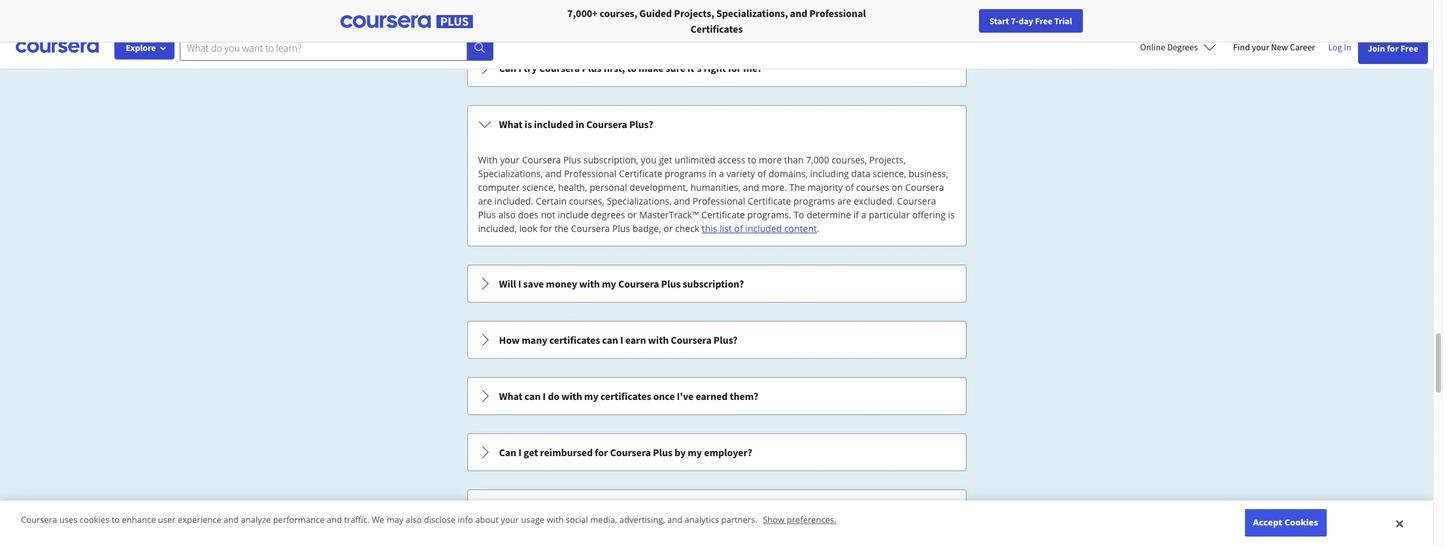 Task type: vqa. For each thing, say whether or not it's contained in the screenshot.
the leftmost network
no



Task type: locate. For each thing, give the bounding box(es) containing it.
can for can i try coursera plus first, to make sure it's right for me?
[[499, 61, 516, 75]]

coursera left uses
[[21, 514, 57, 526]]

1 horizontal spatial certificate
[[702, 209, 745, 221]]

social
[[566, 514, 588, 526]]

1 vertical spatial can
[[499, 446, 516, 459]]

coursera image
[[16, 37, 99, 58]]

i left "earn"
[[620, 333, 623, 346]]

free right join
[[1401, 42, 1418, 54]]

courses
[[856, 181, 889, 193]]

in
[[576, 118, 584, 131], [709, 167, 717, 180]]

0 horizontal spatial specializations,
[[478, 167, 543, 180]]

programs down unlimited
[[665, 167, 706, 180]]

0 vertical spatial specializations,
[[716, 7, 788, 20]]

this
[[702, 222, 717, 235]]

0 horizontal spatial is
[[525, 118, 532, 131]]

offering
[[912, 209, 946, 221]]

can
[[602, 333, 618, 346], [525, 390, 541, 403]]

0 vertical spatial professional
[[809, 7, 866, 20]]

get right you
[[659, 154, 672, 166]]

1 vertical spatial plus?
[[714, 333, 738, 346]]

not
[[541, 209, 555, 221]]

day
[[1019, 15, 1033, 27]]

than
[[784, 154, 804, 166]]

with inside will i save money with my coursera plus subscription? dropdown button
[[579, 277, 600, 290]]

online degrees
[[1140, 41, 1198, 53]]

1 vertical spatial is
[[948, 209, 955, 221]]

1 horizontal spatial in
[[709, 167, 717, 180]]

certain
[[536, 195, 567, 207]]

to
[[627, 61, 637, 75], [748, 154, 757, 166], [112, 514, 120, 526]]

2 vertical spatial to
[[112, 514, 120, 526]]

2 horizontal spatial professional
[[809, 7, 866, 20]]

the
[[789, 181, 805, 193]]

free right day
[[1035, 15, 1053, 27]]

a
[[719, 167, 724, 180], [861, 209, 866, 221]]

are up the determine
[[837, 195, 851, 207]]

coursera up 'offering'
[[897, 195, 936, 207]]

may
[[387, 514, 404, 526]]

1 vertical spatial or
[[664, 222, 673, 235]]

1 vertical spatial to
[[748, 154, 757, 166]]

0 horizontal spatial projects,
[[674, 7, 714, 20]]

courses,
[[600, 7, 637, 20], [832, 154, 867, 166], [569, 195, 604, 207]]

what up computer
[[499, 118, 523, 131]]

log in link
[[1322, 39, 1358, 55]]

if
[[854, 209, 859, 221]]

0 vertical spatial what
[[499, 118, 523, 131]]

1 horizontal spatial are
[[837, 195, 851, 207]]

1 vertical spatial get
[[524, 446, 538, 459]]

0 vertical spatial your
[[1252, 41, 1269, 53]]

programs down majority
[[794, 195, 835, 207]]

accept cookies button
[[1245, 509, 1327, 537]]

0 vertical spatial is
[[525, 118, 532, 131]]

plus? up what can i do with my certificates once i've earned them? dropdown button
[[714, 333, 738, 346]]

accept
[[1253, 517, 1282, 528]]

1 horizontal spatial specializations,
[[607, 195, 672, 207]]

with your coursera plus subscription, you get unlimited access to more than 7,000 courses, projects, specializations, and professional certificate programs in a variety of domains, including data science, business, computer science, health, personal development, humanities, and more. the majority of courses on coursera are included. certain courses, specializations, and professional certificate programs are excluded. coursera plus also does not include degrees or mastertrack™ certificate programs. to determine if a particular offering is included, look for the coursera plus badge, or check
[[478, 154, 955, 235]]

coursera down business,
[[905, 181, 944, 193]]

projects,
[[674, 7, 714, 20], [869, 154, 906, 166]]

me?
[[743, 61, 762, 75]]

1 horizontal spatial to
[[627, 61, 637, 75]]

0 vertical spatial also
[[498, 209, 516, 221]]

what inside 'dropdown button'
[[499, 118, 523, 131]]

will i save money with my coursera plus subscription?
[[499, 277, 744, 290]]

professional
[[809, 7, 866, 20], [564, 167, 617, 180], [693, 195, 745, 207]]

specializations,
[[716, 7, 788, 20], [478, 167, 543, 180], [607, 195, 672, 207]]

courses, right 7,000+
[[600, 7, 637, 20]]

also inside with your coursera plus subscription, you get unlimited access to more than 7,000 courses, projects, specializations, and professional certificate programs in a variety of domains, including data science, business, computer science, health, personal development, humanities, and more. the majority of courses on coursera are included. certain courses, specializations, and professional certificate programs are excluded. coursera plus also does not include degrees or mastertrack™ certificate programs. to determine if a particular offering is included, look for the coursera plus badge, or check
[[498, 209, 516, 221]]

0 horizontal spatial in
[[576, 118, 584, 131]]

1 vertical spatial free
[[1401, 42, 1418, 54]]

1 horizontal spatial science,
[[873, 167, 906, 180]]

with
[[478, 154, 498, 166]]

more
[[759, 154, 782, 166]]

can for can i get reimbursed for coursera plus by my employer?
[[499, 446, 516, 459]]

what for what can i do with my certificates once i've earned them?
[[499, 390, 523, 403]]

of down more
[[758, 167, 766, 180]]

plus
[[582, 61, 601, 75], [563, 154, 581, 166], [478, 209, 496, 221], [612, 222, 630, 235], [661, 277, 681, 290], [653, 446, 673, 459]]

2 what from the top
[[499, 390, 523, 403]]

are down computer
[[478, 195, 492, 207]]

1 vertical spatial of
[[845, 181, 854, 193]]

can left 'try'
[[499, 61, 516, 75]]

free
[[1035, 15, 1053, 27], [1401, 42, 1418, 54]]

get inside with your coursera plus subscription, you get unlimited access to more than 7,000 courses, projects, specializations, and professional certificate programs in a variety of domains, including data science, business, computer science, health, personal development, humanities, and more. the majority of courses on coursera are included. certain courses, specializations, and professional certificate programs are excluded. coursera plus also does not include degrees or mastertrack™ certificate programs. to determine if a particular offering is included, look for the coursera plus badge, or check
[[659, 154, 672, 166]]

your right about
[[501, 514, 519, 526]]

also right may at the left bottom
[[406, 514, 422, 526]]

coursera up subscription,
[[586, 118, 627, 131]]

1 vertical spatial science,
[[522, 181, 556, 193]]

certificates
[[549, 333, 600, 346], [601, 390, 651, 403]]

included
[[534, 118, 574, 131], [745, 222, 782, 235]]

7,000+
[[567, 7, 598, 20]]

in up humanities,
[[709, 167, 717, 180]]

to inside dropdown button
[[627, 61, 637, 75]]

1 vertical spatial your
[[500, 154, 520, 166]]

0 vertical spatial of
[[758, 167, 766, 180]]

certificate up list
[[702, 209, 745, 221]]

is right 'offering'
[[948, 209, 955, 221]]

0 horizontal spatial science,
[[522, 181, 556, 193]]

career
[[1290, 41, 1315, 53]]

of right list
[[734, 222, 743, 235]]

plus? up you
[[629, 118, 653, 131]]

can i try coursera plus first, to make sure it's right for me?
[[499, 61, 762, 75]]

or down mastertrack™
[[664, 222, 673, 235]]

0 horizontal spatial free
[[1035, 15, 1053, 27]]

0 horizontal spatial are
[[478, 195, 492, 207]]

your right 'with'
[[500, 154, 520, 166]]

computer
[[478, 181, 520, 193]]

employer?
[[704, 446, 752, 459]]

in
[[1344, 41, 1352, 53]]

0 horizontal spatial or
[[628, 209, 637, 221]]

1 what from the top
[[499, 118, 523, 131]]

1 horizontal spatial projects,
[[869, 154, 906, 166]]

your for with
[[500, 154, 520, 166]]

7,000
[[806, 154, 829, 166]]

0 vertical spatial plus?
[[629, 118, 653, 131]]

business,
[[909, 167, 948, 180]]

to right first,
[[627, 61, 637, 75]]

0 vertical spatial science,
[[873, 167, 906, 180]]

with right do
[[562, 390, 582, 403]]

what left do
[[499, 390, 523, 403]]

1 vertical spatial my
[[584, 390, 599, 403]]

0 horizontal spatial also
[[406, 514, 422, 526]]

list
[[466, 48, 968, 547]]

1 horizontal spatial my
[[602, 277, 616, 290]]

1 vertical spatial certificates
[[601, 390, 651, 403]]

0 vertical spatial can
[[499, 61, 516, 75]]

0 vertical spatial projects,
[[674, 7, 714, 20]]

my right money
[[602, 277, 616, 290]]

0 horizontal spatial included
[[534, 118, 574, 131]]

specializations, up computer
[[478, 167, 543, 180]]

included down programs.
[[745, 222, 782, 235]]

specializations, inside 7,000+ courses, guided projects, specializations, and professional certificates
[[716, 7, 788, 20]]

can left "earn"
[[602, 333, 618, 346]]

of
[[758, 167, 766, 180], [845, 181, 854, 193], [734, 222, 743, 235]]

your inside with your coursera plus subscription, you get unlimited access to more than 7,000 courses, projects, specializations, and professional certificate programs in a variety of domains, including data science, business, computer science, health, personal development, humanities, and more. the majority of courses on coursera are included. certain courses, specializations, and professional certificate programs are excluded. coursera plus also does not include degrees or mastertrack™ certificate programs. to determine if a particular offering is included, look for the coursera plus badge, or check
[[500, 154, 520, 166]]

or up badge,
[[628, 209, 637, 221]]

2 horizontal spatial to
[[748, 154, 757, 166]]

0 vertical spatial in
[[576, 118, 584, 131]]

on
[[892, 181, 903, 193]]

to right cookies
[[112, 514, 120, 526]]

professional inside 7,000+ courses, guided projects, specializations, and professional certificates
[[809, 7, 866, 20]]

1 can from the top
[[499, 61, 516, 75]]

certificates left once
[[601, 390, 651, 403]]

for
[[1387, 42, 1399, 54], [728, 61, 741, 75], [540, 222, 552, 235], [595, 446, 608, 459]]

for right join
[[1387, 42, 1399, 54]]

0 horizontal spatial plus?
[[629, 118, 653, 131]]

coursera plus image
[[340, 15, 473, 28]]

cookies
[[1285, 517, 1318, 528]]

2 are from the left
[[837, 195, 851, 207]]

experience
[[178, 514, 221, 526]]

analytics
[[685, 514, 719, 526]]

what inside dropdown button
[[499, 390, 523, 403]]

your
[[1252, 41, 1269, 53], [500, 154, 520, 166], [501, 514, 519, 526]]

1 horizontal spatial is
[[948, 209, 955, 221]]

2 vertical spatial of
[[734, 222, 743, 235]]

science, up on
[[873, 167, 906, 180]]

can left do
[[525, 390, 541, 403]]

i left 'try'
[[518, 61, 522, 75]]

uses
[[59, 514, 77, 526]]

can left reimbursed
[[499, 446, 516, 459]]

and inside 7,000+ courses, guided projects, specializations, and professional certificates
[[790, 7, 807, 20]]

certificate down you
[[619, 167, 662, 180]]

0 horizontal spatial my
[[584, 390, 599, 403]]

advertising,
[[619, 514, 665, 526]]

show preferences. link
[[763, 514, 836, 526]]

list containing can i try coursera plus first, to make sure it's right for me?
[[466, 48, 968, 547]]

.
[[817, 222, 820, 235]]

specializations, up certificates
[[716, 7, 788, 20]]

coursera inside 'dropdown button'
[[586, 118, 627, 131]]

also down included.
[[498, 209, 516, 221]]

we
[[372, 514, 384, 526]]

1 horizontal spatial plus?
[[714, 333, 738, 346]]

plus?
[[629, 118, 653, 131], [714, 333, 738, 346]]

earned
[[696, 390, 728, 403]]

0 horizontal spatial programs
[[665, 167, 706, 180]]

is down 'try'
[[525, 118, 532, 131]]

science, up certain
[[522, 181, 556, 193]]

0 horizontal spatial certificate
[[619, 167, 662, 180]]

1 vertical spatial what
[[499, 390, 523, 403]]

can inside dropdown button
[[499, 446, 516, 459]]

degrees
[[591, 209, 625, 221]]

particular
[[869, 209, 910, 221]]

a up humanities,
[[719, 167, 724, 180]]

try
[[524, 61, 537, 75]]

what for what is included in coursera plus?
[[499, 118, 523, 131]]

projects, up on
[[869, 154, 906, 166]]

2 can from the top
[[499, 446, 516, 459]]

to up variety
[[748, 154, 757, 166]]

your for find
[[1252, 41, 1269, 53]]

2 horizontal spatial my
[[688, 446, 702, 459]]

1 vertical spatial certificate
[[748, 195, 791, 207]]

find your new career link
[[1227, 39, 1322, 56]]

plus left 'subscription?'
[[661, 277, 681, 290]]

courses, up data
[[832, 154, 867, 166]]

my right do
[[584, 390, 599, 403]]

your inside find your new career link
[[1252, 41, 1269, 53]]

1 horizontal spatial get
[[659, 154, 672, 166]]

earn
[[625, 333, 646, 346]]

in up subscription,
[[576, 118, 584, 131]]

cookies
[[80, 514, 109, 526]]

certificates right the many
[[549, 333, 600, 346]]

1 vertical spatial in
[[709, 167, 717, 180]]

can i try coursera plus first, to make sure it's right for me? button
[[468, 50, 966, 86]]

projects, up certificates
[[674, 7, 714, 20]]

1 horizontal spatial free
[[1401, 42, 1418, 54]]

0 vertical spatial to
[[627, 61, 637, 75]]

0 horizontal spatial a
[[719, 167, 724, 180]]

included.
[[494, 195, 533, 207]]

1 vertical spatial a
[[861, 209, 866, 221]]

with right money
[[579, 277, 600, 290]]

0 vertical spatial can
[[602, 333, 618, 346]]

plus? inside 'dropdown button'
[[629, 118, 653, 131]]

get left reimbursed
[[524, 446, 538, 459]]

1 horizontal spatial of
[[758, 167, 766, 180]]

with inside how many certificates can i earn with coursera plus? dropdown button
[[648, 333, 669, 346]]

my right by
[[688, 446, 702, 459]]

domains,
[[769, 167, 808, 180]]

0 horizontal spatial professional
[[564, 167, 617, 180]]

1 vertical spatial also
[[406, 514, 422, 526]]

join for free link
[[1358, 33, 1428, 64]]

first,
[[604, 61, 625, 75]]

1 horizontal spatial can
[[602, 333, 618, 346]]

with right "earn"
[[648, 333, 669, 346]]

plus down degrees
[[612, 222, 630, 235]]

i right will
[[518, 277, 521, 290]]

None search field
[[180, 34, 494, 60]]

2 vertical spatial specializations,
[[607, 195, 672, 207]]

1 vertical spatial projects,
[[869, 154, 906, 166]]

included down 'try'
[[534, 118, 574, 131]]

0 vertical spatial included
[[534, 118, 574, 131]]

certificate up programs.
[[748, 195, 791, 207]]

0 vertical spatial courses,
[[600, 7, 637, 20]]

plus left first,
[[582, 61, 601, 75]]

in inside what is included in coursera plus? 'dropdown button'
[[576, 118, 584, 131]]

0 vertical spatial or
[[628, 209, 637, 221]]

of down data
[[845, 181, 854, 193]]

coursera right "earn"
[[671, 333, 712, 346]]

0 vertical spatial get
[[659, 154, 672, 166]]

2 horizontal spatial specializations,
[[716, 7, 788, 20]]

your right find at the right of page
[[1252, 41, 1269, 53]]

2 vertical spatial professional
[[693, 195, 745, 207]]

or
[[628, 209, 637, 221], [664, 222, 673, 235]]

list item
[[467, 546, 966, 547]]

a right if
[[861, 209, 866, 221]]

courses, up include
[[569, 195, 604, 207]]

show
[[763, 514, 785, 526]]

0 horizontal spatial to
[[112, 514, 120, 526]]

specializations, down development,
[[607, 195, 672, 207]]

log in
[[1328, 41, 1352, 53]]

i left reimbursed
[[518, 446, 522, 459]]

1 vertical spatial programs
[[794, 195, 835, 207]]

about
[[475, 514, 499, 526]]

for down not
[[540, 222, 552, 235]]

1 horizontal spatial included
[[745, 222, 782, 235]]

0 horizontal spatial get
[[524, 446, 538, 459]]

plus up health,
[[563, 154, 581, 166]]

0 horizontal spatial can
[[525, 390, 541, 403]]

projects, inside 7,000+ courses, guided projects, specializations, and professional certificates
[[674, 7, 714, 20]]

1 horizontal spatial programs
[[794, 195, 835, 207]]

0 vertical spatial free
[[1035, 15, 1053, 27]]

0 horizontal spatial of
[[734, 222, 743, 235]]

can inside can i try coursera plus first, to make sure it's right for me? dropdown button
[[499, 61, 516, 75]]

1 horizontal spatial a
[[861, 209, 866, 221]]

0 vertical spatial my
[[602, 277, 616, 290]]



Task type: describe. For each thing, give the bounding box(es) containing it.
join
[[1368, 42, 1385, 54]]

traffic.
[[344, 514, 370, 526]]

2 vertical spatial certificate
[[702, 209, 745, 221]]

get inside dropdown button
[[524, 446, 538, 459]]

you
[[641, 154, 657, 166]]

new
[[1271, 41, 1288, 53]]

coursera down badge,
[[618, 277, 659, 290]]

1 vertical spatial courses,
[[832, 154, 867, 166]]

1 horizontal spatial or
[[664, 222, 673, 235]]

join for free
[[1368, 42, 1418, 54]]

coursera up health,
[[522, 154, 561, 166]]

1 vertical spatial specializations,
[[478, 167, 543, 180]]

info
[[458, 514, 473, 526]]

coursera down include
[[571, 222, 610, 235]]

coursera right 'try'
[[539, 61, 580, 75]]

for right reimbursed
[[595, 446, 608, 459]]

many
[[522, 333, 547, 346]]

do
[[548, 390, 560, 403]]

trial
[[1054, 15, 1072, 27]]

what can i do with my certificates once i've earned them?
[[499, 390, 758, 403]]

i left do
[[543, 390, 546, 403]]

once
[[653, 390, 675, 403]]

for inside with your coursera plus subscription, you get unlimited access to more than 7,000 courses, projects, specializations, and professional certificate programs in a variety of domains, including data science, business, computer science, health, personal development, humanities, and more. the majority of courses on coursera are included. certain courses, specializations, and professional certificate programs are excluded. coursera plus also does not include degrees or mastertrack™ certificate programs. to determine if a particular offering is included, look for the coursera plus badge, or check
[[540, 222, 552, 235]]

start 7-day free trial button
[[979, 9, 1083, 33]]

courses, inside 7,000+ courses, guided projects, specializations, and professional certificates
[[600, 7, 637, 20]]

what is included in coursera plus? button
[[468, 106, 966, 142]]

disclose
[[424, 514, 456, 526]]

my for certificates
[[584, 390, 599, 403]]

the
[[555, 222, 569, 235]]

degrees
[[1167, 41, 1198, 53]]

start 7-day free trial
[[989, 15, 1072, 27]]

programs.
[[747, 209, 791, 221]]

look
[[519, 222, 538, 235]]

how many certificates can i earn with coursera plus?
[[499, 333, 738, 346]]

sure
[[666, 61, 686, 75]]

badge,
[[633, 222, 661, 235]]

what can i do with my certificates once i've earned them? button
[[468, 378, 966, 414]]

usage
[[521, 514, 545, 526]]

more.
[[762, 181, 787, 193]]

0 vertical spatial a
[[719, 167, 724, 180]]

projects, inside with your coursera plus subscription, you get unlimited access to more than 7,000 courses, projects, specializations, and professional certificate programs in a variety of domains, including data science, business, computer science, health, personal development, humanities, and more. the majority of courses on coursera are included. certain courses, specializations, and professional certificate programs are excluded. coursera plus also does not include degrees or mastertrack™ certificate programs. to determine if a particular offering is included, look for the coursera plus badge, or check
[[869, 154, 906, 166]]

humanities,
[[691, 181, 741, 193]]

with left social
[[547, 514, 564, 526]]

online degrees button
[[1130, 33, 1227, 61]]

7,000+ courses, guided projects, specializations, and professional certificates
[[567, 7, 866, 35]]

1 vertical spatial professional
[[564, 167, 617, 180]]

start
[[989, 15, 1009, 27]]

this list of included content link
[[702, 222, 817, 235]]

can i get reimbursed for coursera plus by my employer?
[[499, 446, 752, 459]]

2 horizontal spatial certificate
[[748, 195, 791, 207]]

health,
[[558, 181, 587, 193]]

my for coursera
[[602, 277, 616, 290]]

how many certificates can i earn with coursera plus? button
[[468, 322, 966, 358]]

2 vertical spatial my
[[688, 446, 702, 459]]

plus up included,
[[478, 209, 496, 221]]

to inside with your coursera plus subscription, you get unlimited access to more than 7,000 courses, projects, specializations, and professional certificate programs in a variety of domains, including data science, business, computer science, health, personal development, humanities, and more. the majority of courses on coursera are included. certain courses, specializations, and professional certificate programs are excluded. coursera plus also does not include degrees or mastertrack™ certificate programs. to determine if a particular offering is included, look for the coursera plus badge, or check
[[748, 154, 757, 166]]

explore button
[[114, 36, 175, 59]]

1 horizontal spatial professional
[[693, 195, 745, 207]]

is inside with your coursera plus subscription, you get unlimited access to more than 7,000 courses, projects, specializations, and professional certificate programs in a variety of domains, including data science, business, computer science, health, personal development, humanities, and more. the majority of courses on coursera are included. certain courses, specializations, and professional certificate programs are excluded. coursera plus also does not include degrees or mastertrack™ certificate programs. to determine if a particular offering is included, look for the coursera plus badge, or check
[[948, 209, 955, 221]]

governments
[[296, 7, 357, 20]]

log
[[1328, 41, 1342, 53]]

0 vertical spatial certificates
[[549, 333, 600, 346]]

plus left by
[[653, 446, 673, 459]]

i for coursera
[[518, 61, 522, 75]]

them?
[[730, 390, 758, 403]]

explore
[[126, 42, 156, 54]]

governments link
[[277, 0, 363, 26]]

What do you want to learn? text field
[[180, 34, 467, 60]]

right
[[704, 61, 726, 75]]

2 vertical spatial courses,
[[569, 195, 604, 207]]

1 are from the left
[[478, 195, 492, 207]]

free inside start 7-day free trial button
[[1035, 15, 1053, 27]]

0 vertical spatial certificate
[[619, 167, 662, 180]]

what is included in coursera plus?
[[499, 118, 653, 131]]

certificates
[[691, 22, 743, 35]]

1 vertical spatial included
[[745, 222, 782, 235]]

2 vertical spatial your
[[501, 514, 519, 526]]

0 vertical spatial programs
[[665, 167, 706, 180]]

is inside 'dropdown button'
[[525, 118, 532, 131]]

check
[[675, 222, 700, 235]]

in inside with your coursera plus subscription, you get unlimited access to more than 7,000 courses, projects, specializations, and professional certificate programs in a variety of domains, including data science, business, computer science, health, personal development, humanities, and more. the majority of courses on coursera are included. certain courses, specializations, and professional certificate programs are excluded. coursera plus also does not include degrees or mastertrack™ certificate programs. to determine if a particular offering is included, look for the coursera plus badge, or check
[[709, 167, 717, 180]]

determine
[[807, 209, 851, 221]]

including
[[810, 167, 849, 180]]

by
[[675, 446, 686, 459]]

data
[[851, 167, 870, 180]]

free inside the join for free link
[[1401, 42, 1418, 54]]

can i get reimbursed for coursera plus by my employer? button
[[468, 434, 966, 471]]

i for reimbursed
[[518, 446, 522, 459]]

coursera left by
[[610, 446, 651, 459]]

will i save money with my coursera plus subscription? button
[[468, 265, 966, 302]]

i for money
[[518, 277, 521, 290]]

include
[[558, 209, 589, 221]]

enhance
[[122, 514, 156, 526]]

plus? inside dropdown button
[[714, 333, 738, 346]]

find
[[1233, 41, 1250, 53]]

this list of included content .
[[702, 222, 820, 235]]

included inside what is included in coursera plus? 'dropdown button'
[[534, 118, 574, 131]]

1 vertical spatial can
[[525, 390, 541, 403]]

will
[[499, 277, 516, 290]]

i've
[[677, 390, 694, 403]]

subscription,
[[584, 154, 638, 166]]

it's
[[688, 61, 702, 75]]

access
[[718, 154, 745, 166]]

content
[[784, 222, 817, 235]]

performance
[[273, 514, 325, 526]]

coursera uses cookies to enhance user experience and analyze performance and traffic. we may also disclose info about your usage with social media, advertising, and analytics partners. show preferences.
[[21, 514, 836, 526]]

analyze
[[241, 514, 271, 526]]

make
[[639, 61, 664, 75]]

does
[[518, 209, 539, 221]]

guided
[[640, 7, 672, 20]]

2 horizontal spatial of
[[845, 181, 854, 193]]

majority
[[808, 181, 843, 193]]

media,
[[590, 514, 617, 526]]

for left me?
[[728, 61, 741, 75]]

list
[[720, 222, 732, 235]]

find your new career
[[1233, 41, 1315, 53]]

with inside what can i do with my certificates once i've earned them? dropdown button
[[562, 390, 582, 403]]



